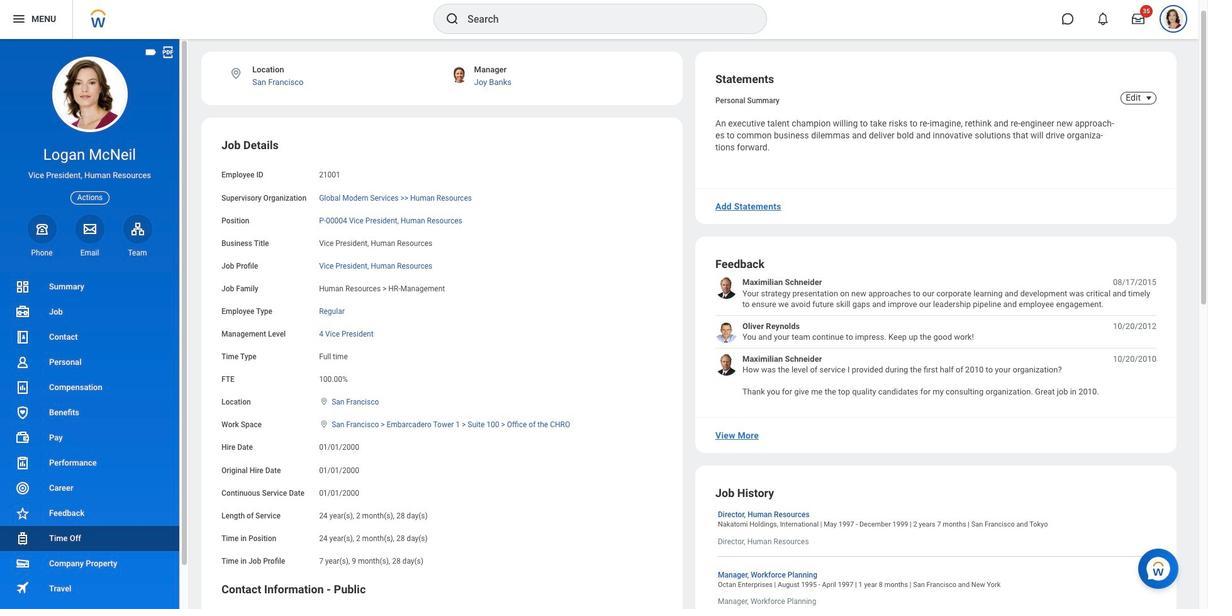 Task type: locate. For each thing, give the bounding box(es) containing it.
personal image
[[15, 355, 30, 370]]

phone logan mcneil element
[[27, 248, 56, 258]]

profile logan mcneil image
[[1163, 9, 1183, 32]]

summary image
[[15, 279, 30, 294]]

1 employee's photo (maximilian schneider) image from the top
[[715, 277, 737, 299]]

tag image
[[144, 45, 158, 59]]

Search Workday  search field
[[467, 5, 741, 33]]

employee's photo (maximilian schneider) image down "employee's photo (oliver reynolds)"
[[715, 353, 737, 375]]

justify image
[[11, 11, 26, 26]]

full time element
[[319, 350, 348, 361]]

performance image
[[15, 456, 30, 471]]

0 horizontal spatial list
[[0, 274, 179, 609]]

time off image
[[15, 531, 30, 546]]

banner
[[0, 0, 1199, 39]]

team logan mcneil element
[[123, 248, 152, 258]]

list
[[0, 274, 179, 609], [715, 277, 1156, 397]]

0 vertical spatial employee's photo (maximilian schneider) image
[[715, 277, 737, 299]]

location image
[[319, 397, 329, 406], [319, 420, 329, 429]]

1 horizontal spatial list
[[715, 277, 1156, 397]]

inbox large image
[[1132, 13, 1144, 25]]

employee's photo (maximilian schneider) image
[[715, 277, 737, 299], [715, 353, 737, 375]]

2 location image from the top
[[319, 420, 329, 429]]

email logan mcneil element
[[75, 248, 104, 258]]

view team image
[[130, 221, 145, 236]]

company property image
[[15, 556, 30, 571]]

0 vertical spatial location image
[[319, 397, 329, 406]]

employee's photo (maximilian schneider) image up "employee's photo (oliver reynolds)"
[[715, 277, 737, 299]]

travel image
[[15, 580, 30, 596]]

phone image
[[33, 221, 51, 236]]

1 location image from the top
[[319, 397, 329, 406]]

1 vertical spatial employee's photo (maximilian schneider) image
[[715, 353, 737, 375]]

group
[[221, 138, 663, 567]]

caret down image
[[1141, 93, 1156, 103]]

1 vertical spatial location image
[[319, 420, 329, 429]]



Task type: describe. For each thing, give the bounding box(es) containing it.
career image
[[15, 481, 30, 496]]

search image
[[445, 11, 460, 26]]

compensation image
[[15, 380, 30, 395]]

2 employee's photo (maximilian schneider) image from the top
[[715, 353, 737, 375]]

list inside navigation pane region
[[0, 274, 179, 609]]

feedback image
[[15, 506, 30, 521]]

notifications large image
[[1097, 13, 1109, 25]]

mail image
[[82, 221, 97, 236]]

location image
[[229, 67, 243, 81]]

employee's photo (oliver reynolds) image
[[715, 321, 737, 343]]

navigation pane region
[[0, 39, 189, 609]]

view printable version (pdf) image
[[161, 45, 175, 59]]

pay image
[[15, 430, 30, 445]]

personal summary element
[[715, 94, 780, 105]]

contact image
[[15, 330, 30, 345]]

benefits image
[[15, 405, 30, 420]]

job image
[[15, 305, 30, 320]]



Task type: vqa. For each thing, say whether or not it's contained in the screenshot.
2nd EMPLOYEE'S PHOTO (MAXIMILIAN SCHNEIDER) from the bottom
yes



